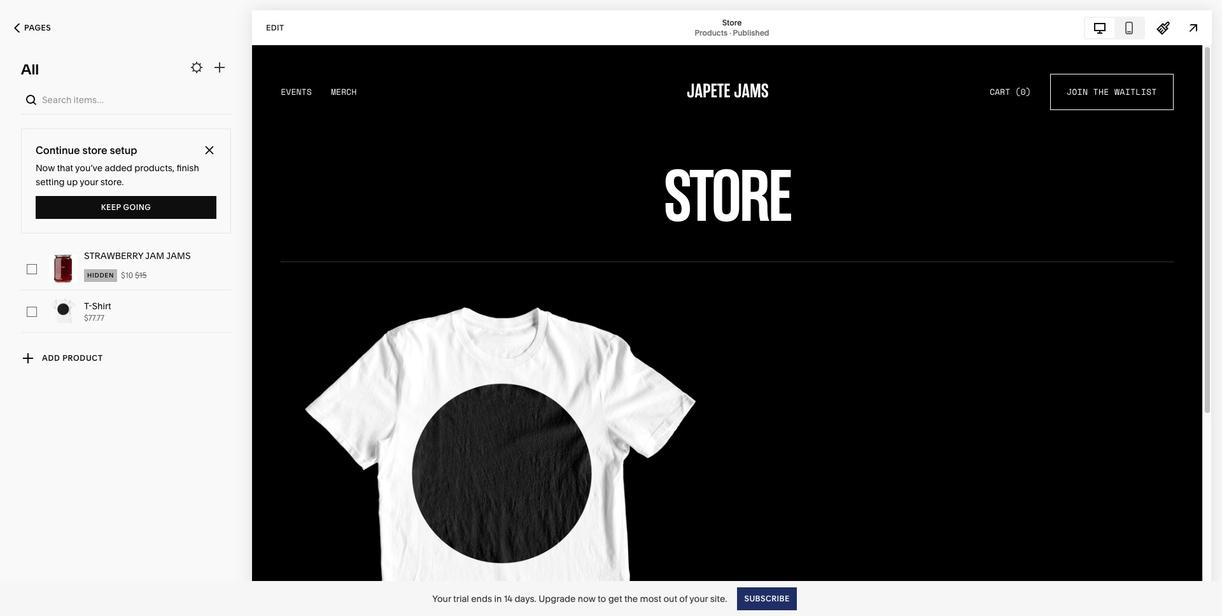 Task type: describe. For each thing, give the bounding box(es) containing it.
strawberry jam jams
[[84, 250, 191, 262]]

your trial ends in 14 days. upgrade now to get the most out of your site.
[[432, 593, 727, 604]]

$10
[[121, 271, 133, 280]]

all
[[21, 61, 39, 78]]

up
[[67, 176, 78, 188]]

now that you've added products, finish setting up your store.
[[36, 162, 199, 188]]

going
[[123, 202, 151, 212]]

strawberry
[[84, 250, 143, 262]]

add product
[[42, 353, 103, 363]]

hidden
[[87, 272, 114, 279]]

published
[[733, 28, 769, 37]]

keep going button
[[36, 196, 216, 219]]

Search items… text field
[[42, 86, 228, 114]]

edit button
[[258, 16, 292, 39]]

products,
[[134, 162, 175, 174]]

finish
[[177, 162, 199, 174]]

store products · published
[[695, 18, 769, 37]]

product
[[62, 353, 103, 363]]

$10 $15
[[121, 271, 147, 280]]

continue
[[36, 144, 80, 157]]

subscribe button
[[737, 587, 797, 610]]

out
[[664, 593, 677, 604]]

your inside now that you've added products, finish setting up your store.
[[80, 176, 98, 188]]

1 horizontal spatial your
[[690, 593, 708, 604]]

$77.77
[[84, 313, 104, 323]]

store.
[[100, 176, 124, 188]]

$15
[[135, 271, 147, 280]]

products
[[695, 28, 728, 37]]

setup
[[110, 144, 137, 157]]

add
[[42, 353, 60, 363]]

most
[[640, 593, 661, 604]]

pages
[[24, 23, 51, 32]]



Task type: locate. For each thing, give the bounding box(es) containing it.
subscribe
[[744, 594, 790, 603]]

continue store setup
[[36, 144, 137, 157]]

t-shirt $77.77
[[84, 300, 111, 323]]

1 vertical spatial your
[[690, 593, 708, 604]]

·
[[729, 28, 731, 37]]

upgrade
[[539, 593, 576, 604]]

jam
[[145, 250, 164, 262]]

of
[[679, 593, 688, 604]]

now
[[36, 162, 55, 174]]

you've
[[75, 162, 103, 174]]

store
[[82, 144, 107, 157]]

to
[[598, 593, 606, 604]]

ends
[[471, 593, 492, 604]]

your right of on the bottom of page
[[690, 593, 708, 604]]

t-
[[84, 300, 92, 312]]

your
[[80, 176, 98, 188], [690, 593, 708, 604]]

row group containing strawberry jam jams
[[0, 248, 252, 376]]

the
[[624, 593, 638, 604]]

site.
[[710, 593, 727, 604]]

your
[[432, 593, 451, 604]]

jams
[[166, 250, 191, 262]]

get
[[608, 593, 622, 604]]

added
[[105, 162, 132, 174]]

shirt
[[92, 300, 111, 312]]

edit
[[266, 23, 284, 32]]

row group
[[0, 248, 252, 376]]

0 vertical spatial your
[[80, 176, 98, 188]]

store
[[722, 18, 742, 27]]

that
[[57, 162, 73, 174]]

now
[[578, 593, 596, 604]]

setting
[[36, 176, 65, 188]]

keep going
[[101, 202, 151, 212]]

14
[[504, 593, 512, 604]]

in
[[494, 593, 502, 604]]

your down you've
[[80, 176, 98, 188]]

0 horizontal spatial your
[[80, 176, 98, 188]]

tab list
[[1085, 18, 1144, 38]]

days.
[[515, 593, 537, 604]]

pages button
[[0, 14, 65, 42]]

add product button
[[14, 347, 113, 370]]

trial
[[453, 593, 469, 604]]

keep
[[101, 202, 121, 212]]



Task type: vqa. For each thing, say whether or not it's contained in the screenshot.
setting
yes



